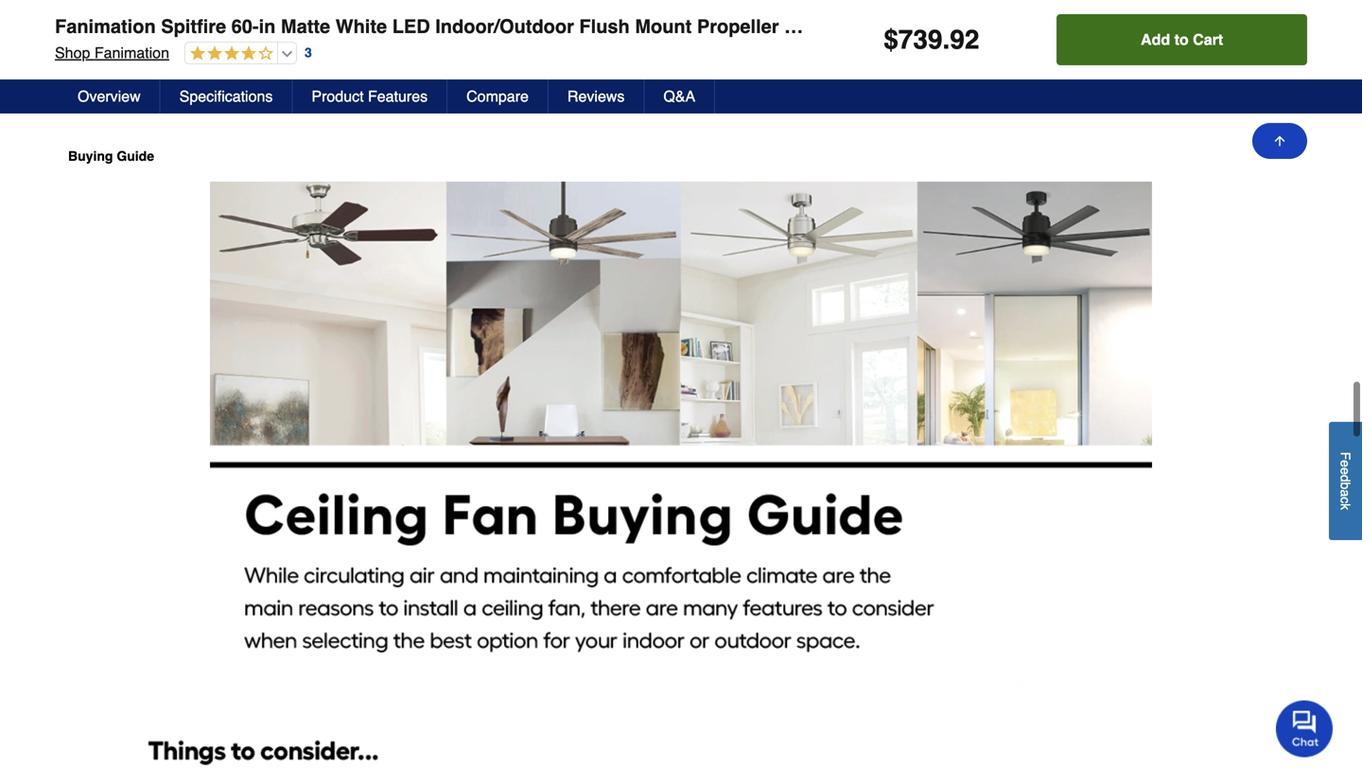 Task type: vqa. For each thing, say whether or not it's contained in the screenshot.
Fan
yes



Task type: describe. For each thing, give the bounding box(es) containing it.
overview
[[78, 88, 141, 105]]

739
[[899, 25, 943, 55]]

specifications
[[179, 88, 273, 105]]

0 horizontal spatial product features
[[70, 64, 257, 90]]

f e e d b a c k
[[1338, 452, 1354, 510]]

f
[[1338, 452, 1354, 460]]

product features button down mount
[[49, 48, 1313, 107]]

0 horizontal spatial product
[[70, 64, 156, 90]]

shop
[[55, 44, 90, 62]]

buying guide
[[68, 149, 154, 164]]

1 horizontal spatial product features
[[312, 88, 428, 105]]

arrow up image
[[1273, 133, 1288, 149]]

led
[[392, 16, 430, 37]]

d
[[1338, 475, 1354, 482]]

q&a
[[664, 88, 696, 105]]

92
[[950, 25, 980, 55]]

fan
[[853, 16, 886, 37]]

60-
[[232, 16, 259, 37]]

1 horizontal spatial product
[[312, 88, 364, 105]]

add to cart
[[1141, 31, 1224, 48]]

remote
[[986, 16, 1056, 37]]

chat invite button image
[[1276, 700, 1334, 757]]

add to cart button
[[1057, 14, 1308, 65]]

compare button
[[448, 79, 549, 114]]

3.7 stars image
[[185, 45, 273, 63]]

light
[[935, 16, 981, 37]]

spitfire
[[161, 16, 226, 37]]

a
[[1338, 489, 1354, 497]]

blade)
[[1084, 16, 1142, 37]]

buying
[[68, 149, 113, 164]]

3
[[305, 45, 312, 60]]

product features button down white
[[293, 79, 448, 114]]

$
[[884, 25, 899, 55]]

compare
[[467, 88, 529, 105]]

q&a button
[[645, 79, 715, 114]]

b
[[1338, 482, 1354, 489]]

to
[[1175, 31, 1189, 48]]



Task type: locate. For each thing, give the bounding box(es) containing it.
features down led
[[368, 88, 428, 105]]

product features down shop fanimation
[[70, 64, 257, 90]]

.
[[943, 25, 950, 55]]

product features
[[70, 64, 257, 90], [312, 88, 428, 105]]

reviews
[[568, 88, 625, 105]]

matte
[[281, 16, 330, 37]]

e
[[1338, 460, 1354, 467], [1338, 467, 1354, 475]]

product
[[70, 64, 156, 90], [312, 88, 364, 105]]

with
[[892, 16, 930, 37]]

product down shop fanimation
[[70, 64, 156, 90]]

fanimation up shop fanimation
[[55, 16, 156, 37]]

reviews button
[[549, 79, 645, 114]]

propeller
[[697, 16, 779, 37]]

c
[[1338, 497, 1354, 503]]

(3-
[[1061, 16, 1084, 37]]

product down 3
[[312, 88, 364, 105]]

1 e from the top
[[1338, 460, 1354, 467]]

in
[[259, 16, 276, 37]]

add
[[1141, 31, 1171, 48]]

specifications button
[[161, 79, 293, 114]]

0 horizontal spatial features
[[162, 64, 257, 90]]

fanimation
[[55, 16, 156, 37], [94, 44, 169, 62]]

fanimation up overview "button"
[[94, 44, 169, 62]]

white
[[336, 16, 387, 37]]

product features down white
[[312, 88, 428, 105]]

mount
[[635, 16, 692, 37]]

chevron up image
[[1274, 67, 1292, 86]]

product features button
[[49, 48, 1313, 107], [293, 79, 448, 114]]

2 e from the top
[[1338, 467, 1354, 475]]

$ 739 . 92
[[884, 25, 980, 55]]

1 horizontal spatial features
[[368, 88, 428, 105]]

features down 3.7 stars image
[[162, 64, 257, 90]]

1 vertical spatial fanimation
[[94, 44, 169, 62]]

flush
[[579, 16, 630, 37]]

e up d
[[1338, 460, 1354, 467]]

cart
[[1193, 31, 1224, 48]]

f e e d b a c k button
[[1329, 422, 1362, 540]]

overview button
[[59, 79, 161, 114]]

e up b
[[1338, 467, 1354, 475]]

fanimation spitfire 60-in matte white led indoor/outdoor flush mount propeller ceiling fan with light remote (3-blade)
[[55, 16, 1142, 37]]

shop fanimation
[[55, 44, 169, 62]]

features
[[162, 64, 257, 90], [368, 88, 428, 105]]

indoor/outdoor
[[435, 16, 574, 37]]

k
[[1338, 503, 1354, 510]]

guide
[[117, 149, 154, 164]]

ceiling
[[784, 16, 848, 37]]

0 vertical spatial fanimation
[[55, 16, 156, 37]]



